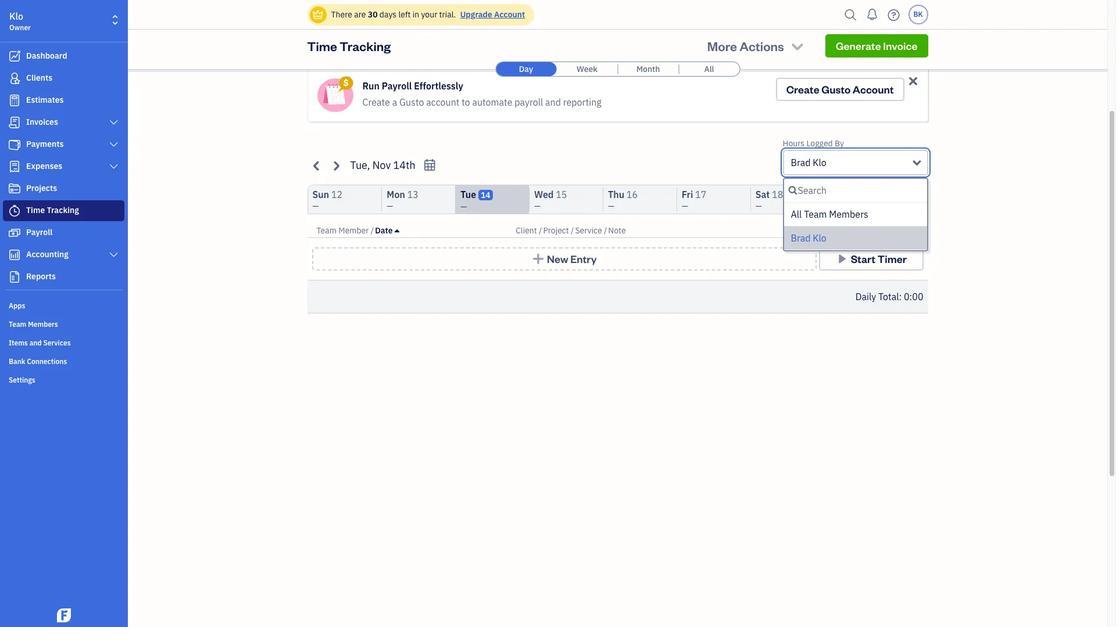 Task type: locate. For each thing, give the bounding box(es) containing it.
: up time / status
[[894, 194, 896, 205]]

in
[[413, 9, 419, 20]]

learn
[[425, 19, 445, 29], [613, 19, 633, 29], [824, 19, 845, 29]]

1 vertical spatial all
[[791, 209, 802, 220]]

1 vertical spatial chevron large down image
[[108, 162, 119, 171]]

0 horizontal spatial create
[[362, 96, 390, 108]]

1 vertical spatial tracking
[[47, 205, 79, 216]]

the right with
[[419, 9, 431, 20]]

13
[[407, 189, 418, 201]]

1 vertical spatial payroll
[[26, 227, 52, 238]]

more actions button
[[697, 32, 816, 60]]

0 vertical spatial all
[[704, 64, 714, 74]]

expenses link
[[3, 156, 124, 177]]

1 vertical spatial create
[[362, 96, 390, 108]]

tue 14 —
[[460, 189, 490, 212]]

the right for
[[645, 9, 657, 20]]

0 horizontal spatial team
[[9, 320, 26, 329]]

1 chevron large down image from the top
[[108, 118, 119, 127]]

brad klo inside dropdown button
[[791, 157, 826, 169]]

0 vertical spatial chevron large down image
[[108, 118, 119, 127]]

2 vertical spatial chevron large down image
[[108, 251, 119, 260]]

brad inside dropdown button
[[791, 157, 811, 169]]

/ left "status"
[[891, 226, 894, 236]]

1 vertical spatial :
[[899, 291, 902, 303]]

2 brad from the top
[[791, 233, 811, 244]]

chevron large down image down chevron large down image
[[108, 162, 119, 171]]

— inside sun 12 —
[[312, 201, 319, 212]]

time right timer image
[[26, 205, 45, 216]]

2 horizontal spatial learn more
[[824, 19, 865, 29]]

1 horizontal spatial learn more
[[613, 19, 654, 29]]

0 horizontal spatial by
[[465, 9, 474, 20]]

klo
[[9, 10, 23, 22], [813, 157, 826, 169], [813, 233, 826, 244]]

0 vertical spatial time tracking
[[307, 38, 391, 54]]

invoices
[[26, 117, 58, 127]]

dashboard image
[[8, 51, 22, 62]]

/ right client
[[539, 226, 542, 236]]

members down search search box
[[829, 209, 868, 220]]

— for tue
[[460, 202, 467, 212]]

1 horizontal spatial payroll
[[382, 80, 412, 92]]

1 horizontal spatial a
[[769, 9, 773, 20]]

more actions
[[707, 38, 784, 54]]

time inside main "element"
[[26, 205, 45, 216]]

accurately
[[535, 9, 573, 20]]

0 vertical spatial brad
[[791, 157, 811, 169]]

2 chevron large down image from the top
[[108, 162, 119, 171]]

clients link
[[3, 68, 124, 89]]

learn right hours.
[[824, 19, 845, 29]]

list box containing all team members
[[784, 203, 927, 251]]

tracking down the projects "link"
[[47, 205, 79, 216]]

payroll up accounting
[[26, 227, 52, 238]]

1 vertical spatial team
[[316, 226, 337, 236]]

account left close icon
[[853, 83, 894, 96]]

timer,
[[433, 9, 454, 20]]

2 the from the left
[[645, 9, 657, 20]]

billable right miss
[[775, 9, 802, 20]]

client image
[[8, 73, 22, 84]]

play image
[[835, 253, 849, 265]]

create gusto account
[[786, 83, 894, 96]]

learn right worked.
[[613, 19, 633, 29]]

— inside fri 17 —
[[682, 201, 688, 212]]

1 horizontal spatial by
[[837, 9, 845, 20]]

1 learn more from the left
[[425, 19, 465, 29]]

the
[[419, 9, 431, 20], [645, 9, 657, 20]]

1 horizontal spatial the
[[645, 9, 657, 20]]

chevron large down image
[[108, 118, 119, 127], [108, 162, 119, 171], [108, 251, 119, 260]]

gusto
[[821, 83, 851, 96], [399, 96, 424, 108]]

2 by from the left
[[837, 9, 845, 20]]

brad klo down hours logged by
[[791, 157, 826, 169]]

tracking
[[340, 38, 391, 54], [47, 205, 79, 216]]

brad klo button
[[783, 150, 928, 176]]

1 your from the left
[[421, 9, 437, 20]]

team down search search box
[[804, 209, 827, 220]]

— for fri
[[682, 201, 688, 212]]

1 the from the left
[[419, 9, 431, 20]]

chevron large down image inside expenses link
[[108, 162, 119, 171]]

0 horizontal spatial tracking
[[47, 205, 79, 216]]

: right "daily"
[[899, 291, 902, 303]]

a left account
[[392, 96, 397, 108]]

time inside accurately bill your clients for the time you've worked.
[[658, 9, 675, 20]]

1 vertical spatial klo
[[813, 157, 826, 169]]

1 vertical spatial total
[[878, 291, 899, 303]]

new entry
[[547, 252, 597, 266]]

— down wed
[[534, 201, 541, 212]]

your right in
[[421, 9, 437, 20]]

list box
[[784, 203, 927, 251]]

chevron large down image down "payroll" link
[[108, 251, 119, 260]]

chevron large down image up chevron large down image
[[108, 118, 119, 127]]

the for timer,
[[419, 9, 431, 20]]

1 vertical spatial brad
[[791, 233, 811, 244]]

search image
[[841, 6, 860, 24]]

0 horizontal spatial account
[[494, 9, 525, 20]]

learn for for
[[613, 19, 633, 29]]

1 horizontal spatial time
[[307, 38, 337, 54]]

1 by from the left
[[465, 9, 474, 20]]

brad klo down all team members
[[791, 233, 826, 244]]

bill
[[575, 9, 586, 20]]

2 horizontal spatial time
[[871, 226, 889, 236]]

a right miss
[[769, 9, 773, 20]]

a inside run payroll effortlessly create a gusto account to automate payroll and reporting
[[392, 96, 397, 108]]

— inside wed 15 —
[[534, 201, 541, 212]]

your right bill
[[588, 9, 604, 20]]

time link
[[871, 226, 891, 236]]

1 vertical spatial and
[[29, 339, 42, 348]]

tue, nov 14th
[[350, 159, 415, 172]]

0 horizontal spatial learn
[[425, 19, 445, 29]]

total right "daily"
[[878, 291, 899, 303]]

— inside sat 18 —
[[755, 201, 762, 212]]

1 vertical spatial time tracking
[[26, 205, 79, 216]]

payroll right run at left top
[[382, 80, 412, 92]]

/
[[371, 226, 374, 236], [539, 226, 542, 236], [571, 226, 574, 236], [604, 226, 607, 236], [891, 226, 894, 236]]

— for wed
[[534, 201, 541, 212]]

clients
[[606, 9, 631, 20]]

:
[[894, 194, 896, 205], [899, 291, 902, 303]]

upgrade
[[460, 9, 492, 20]]

freshbooks image
[[55, 609, 73, 623]]

— for thu
[[608, 201, 614, 212]]

1 horizontal spatial team
[[316, 226, 337, 236]]

more for timer,
[[447, 19, 465, 29]]

project link
[[543, 226, 571, 236]]

items and services link
[[3, 334, 124, 352]]

chevron large down image
[[108, 140, 119, 149]]

0 vertical spatial members
[[829, 209, 868, 220]]

gusto down generate in the top of the page
[[821, 83, 851, 96]]

brad down hours
[[791, 157, 811, 169]]

0 vertical spatial a
[[769, 9, 773, 20]]

note link
[[608, 226, 626, 236]]

1 vertical spatial a
[[392, 96, 397, 108]]

create
[[786, 83, 819, 96], [362, 96, 390, 108]]

2 learn from the left
[[613, 19, 633, 29]]

gusto left account
[[399, 96, 424, 108]]

a
[[769, 9, 773, 20], [392, 96, 397, 108]]

members inside list box
[[829, 209, 868, 220]]

— down tue
[[460, 202, 467, 212]]

can
[[348, 9, 361, 20]]

0 horizontal spatial all
[[704, 64, 714, 74]]

1 horizontal spatial members
[[829, 209, 868, 220]]

on
[[875, 9, 884, 20]]

new entry button
[[312, 248, 816, 271]]

1 horizontal spatial gusto
[[821, 83, 851, 96]]

by right the or
[[465, 9, 474, 20]]

estimate image
[[8, 95, 22, 106]]

all team members
[[791, 209, 868, 220]]

and right items
[[29, 339, 42, 348]]

team down apps
[[9, 320, 26, 329]]

owner
[[9, 23, 31, 32]]

team for team members
[[9, 320, 26, 329]]

all inside list box
[[791, 209, 802, 220]]

0:00
[[899, 194, 918, 205], [904, 291, 923, 303]]

3 chevron large down image from the top
[[108, 251, 119, 260]]

0 vertical spatial and
[[545, 96, 561, 108]]

all link
[[679, 62, 739, 76]]

0 horizontal spatial learn more
[[425, 19, 465, 29]]

there are 30 days left in your trial. upgrade account
[[331, 9, 525, 20]]

klo up owner
[[9, 10, 23, 22]]

time left "status"
[[871, 226, 889, 236]]

0 horizontal spatial time tracking
[[26, 205, 79, 216]]

members up the items and services
[[28, 320, 58, 329]]

1 horizontal spatial your
[[588, 9, 604, 20]]

dashboard
[[26, 51, 67, 61]]

1 horizontal spatial account
[[853, 83, 894, 96]]

— down fri at the top of page
[[682, 201, 688, 212]]

2 vertical spatial team
[[9, 320, 26, 329]]

accurately bill your clients for the time you've worked.
[[535, 9, 701, 29]]

all right sat 18 —
[[791, 209, 802, 220]]

0:00 up "status"
[[899, 194, 918, 205]]

1 vertical spatial members
[[28, 320, 58, 329]]

by inside you can track time with the timer, or by logging time manually.
[[465, 9, 474, 20]]

1 vertical spatial gusto
[[399, 96, 424, 108]]

0 vertical spatial brad klo
[[791, 157, 826, 169]]

2 your from the left
[[588, 9, 604, 20]]

team member /
[[316, 226, 374, 236]]

0 vertical spatial 0:00
[[899, 194, 918, 205]]

estimates
[[26, 95, 64, 105]]

time left you've
[[658, 9, 675, 20]]

create gusto account button
[[776, 78, 904, 101]]

0 horizontal spatial your
[[421, 9, 437, 20]]

— inside tue 14 —
[[460, 202, 467, 212]]

total up time link
[[873, 194, 894, 205]]

— down thu
[[608, 201, 614, 212]]

payment image
[[8, 139, 22, 151]]

learn more for time
[[613, 19, 654, 29]]

create down run at left top
[[362, 96, 390, 108]]

status link
[[895, 226, 919, 236]]

0 horizontal spatial payroll
[[26, 227, 52, 238]]

the inside accurately bill your clients for the time you've worked.
[[645, 9, 657, 20]]

0 vertical spatial time
[[307, 38, 337, 54]]

1 vertical spatial brad klo
[[791, 233, 826, 244]]

invoices link
[[3, 112, 124, 133]]

— down sun
[[312, 201, 319, 212]]

30
[[368, 9, 378, 20]]

logged
[[806, 138, 833, 149]]

3 learn from the left
[[824, 19, 845, 29]]

/ left note link in the top of the page
[[604, 226, 607, 236]]

1 vertical spatial account
[[853, 83, 894, 96]]

payroll
[[382, 80, 412, 92], [26, 227, 52, 238]]

upgrade account link
[[458, 9, 525, 20]]

learn for with
[[425, 19, 445, 29]]

— down mon
[[387, 201, 393, 212]]

fri 17 —
[[682, 189, 706, 212]]

by left staying
[[837, 9, 845, 20]]

chart image
[[8, 249, 22, 261]]

brad klo
[[791, 157, 826, 169], [791, 233, 826, 244]]

time left with
[[383, 9, 400, 20]]

1 learn from the left
[[425, 19, 445, 29]]

0 vertical spatial payroll
[[382, 80, 412, 92]]

18
[[772, 189, 783, 201]]

1 horizontal spatial learn
[[613, 19, 633, 29]]

1 horizontal spatial and
[[545, 96, 561, 108]]

klo down logged
[[813, 157, 826, 169]]

learn right in
[[425, 19, 445, 29]]

klo down all team members
[[813, 233, 826, 244]]

your inside accurately bill your clients for the time you've worked.
[[588, 9, 604, 20]]

time right "are"
[[369, 19, 386, 29]]

expense image
[[8, 161, 22, 173]]

the inside you can track time with the timer, or by logging time manually.
[[419, 9, 431, 20]]

0 horizontal spatial members
[[28, 320, 58, 329]]

— inside thu 16 —
[[608, 201, 614, 212]]

all down more actions
[[704, 64, 714, 74]]

2 vertical spatial klo
[[813, 233, 826, 244]]

1 brad from the top
[[791, 157, 811, 169]]

client / project / service / note
[[516, 226, 626, 236]]

0 vertical spatial team
[[804, 209, 827, 220]]

a inside don't miss a billable moment by staying on top of billable hours.
[[769, 9, 773, 20]]

0 vertical spatial klo
[[9, 10, 23, 22]]

0 vertical spatial gusto
[[821, 83, 851, 96]]

— down sat
[[755, 201, 762, 212]]

1 brad klo from the top
[[791, 157, 826, 169]]

1 horizontal spatial all
[[791, 209, 802, 220]]

0 vertical spatial :
[[894, 194, 896, 205]]

0 vertical spatial create
[[786, 83, 819, 96]]

0 horizontal spatial time
[[26, 205, 45, 216]]

team inside team members link
[[9, 320, 26, 329]]

start timer
[[851, 252, 907, 266]]

chevrondown image
[[789, 38, 805, 54]]

apps link
[[3, 297, 124, 314]]

time tracking
[[307, 38, 391, 54], [26, 205, 79, 216]]

0 horizontal spatial and
[[29, 339, 42, 348]]

0 horizontal spatial the
[[419, 9, 431, 20]]

sun 12 —
[[312, 189, 342, 212]]

time tracking down can
[[307, 38, 391, 54]]

0 horizontal spatial gusto
[[399, 96, 424, 108]]

klo inside dropdown button
[[813, 157, 826, 169]]

2 horizontal spatial team
[[804, 209, 827, 220]]

or
[[456, 9, 463, 20]]

2 learn more from the left
[[613, 19, 654, 29]]

— inside mon 13 —
[[387, 201, 393, 212]]

hours logged by
[[783, 138, 844, 149]]

time tracking down the projects "link"
[[26, 205, 79, 216]]

tracking down "are"
[[340, 38, 391, 54]]

1 horizontal spatial create
[[786, 83, 819, 96]]

3 learn more from the left
[[824, 19, 865, 29]]

2 horizontal spatial learn
[[824, 19, 845, 29]]

1 horizontal spatial tracking
[[340, 38, 391, 54]]

don't miss a billable moment by staying on top of billable hours.
[[728, 9, 908, 29]]

brad down all team members
[[791, 233, 811, 244]]

create down chevrondown image
[[786, 83, 819, 96]]

tracking inside time tracking link
[[47, 205, 79, 216]]

invoice image
[[8, 117, 22, 128]]

/ left service
[[571, 226, 574, 236]]

1 vertical spatial time
[[26, 205, 45, 216]]

thu 16 —
[[608, 189, 638, 212]]

0 horizontal spatial a
[[392, 96, 397, 108]]

client
[[516, 226, 537, 236]]

0 vertical spatial account
[[494, 9, 525, 20]]

go to help image
[[884, 6, 903, 24]]

billable
[[775, 9, 802, 20], [771, 19, 798, 29]]

day link
[[496, 62, 556, 76]]

fri
[[682, 189, 693, 201]]

account right upgrade
[[494, 9, 525, 20]]

team left member
[[316, 226, 337, 236]]

and right payroll
[[545, 96, 561, 108]]

1 / from the left
[[371, 226, 374, 236]]

time down the crown image
[[307, 38, 337, 54]]

members
[[829, 209, 868, 220], [28, 320, 58, 329]]

0:00 down timer
[[904, 291, 923, 303]]

account
[[494, 9, 525, 20], [853, 83, 894, 96]]

/ left "date"
[[371, 226, 374, 236]]



Task type: describe. For each thing, give the bounding box(es) containing it.
payroll inside run payroll effortlessly create a gusto account to automate payroll and reporting
[[382, 80, 412, 92]]

invoice
[[883, 39, 918, 52]]

chevron large down image for accounting
[[108, 251, 119, 260]]

sat 18 —
[[755, 189, 783, 212]]

member
[[338, 226, 369, 236]]

trial.
[[439, 9, 456, 20]]

time tracking link
[[3, 201, 124, 221]]

3 / from the left
[[571, 226, 574, 236]]

bank
[[9, 357, 25, 366]]

klo inside list box
[[813, 233, 826, 244]]

status
[[895, 226, 919, 236]]

Search search field
[[784, 184, 927, 198]]

and inside main "element"
[[29, 339, 42, 348]]

2 / from the left
[[539, 226, 542, 236]]

total : 0:00
[[873, 194, 918, 205]]

generate invoice button
[[825, 34, 928, 58]]

with
[[401, 9, 417, 20]]

daily
[[855, 291, 876, 303]]

report image
[[8, 271, 22, 283]]

account
[[426, 96, 459, 108]]

team inside list box
[[804, 209, 827, 220]]

chevron large down image for invoices
[[108, 118, 119, 127]]

gusto inside run payroll effortlessly create a gusto account to automate payroll and reporting
[[399, 96, 424, 108]]

timer image
[[8, 205, 22, 217]]

0 vertical spatial total
[[873, 194, 894, 205]]

generate invoice
[[836, 39, 918, 52]]

caretup image
[[395, 226, 399, 235]]

2 brad klo from the top
[[791, 233, 826, 244]]

1 horizontal spatial time tracking
[[307, 38, 391, 54]]

items and services
[[9, 339, 71, 348]]

payroll link
[[3, 223, 124, 244]]

date link
[[375, 226, 399, 236]]

project image
[[8, 183, 22, 195]]

services
[[43, 339, 71, 348]]

effortlessly
[[414, 80, 463, 92]]

entry
[[570, 252, 597, 266]]

time / status
[[871, 226, 919, 236]]

learn more for staying
[[824, 19, 865, 29]]

wed 15 —
[[534, 189, 567, 212]]

create inside button
[[786, 83, 819, 96]]

accounting link
[[3, 245, 124, 266]]

chevron large down image for expenses
[[108, 162, 119, 171]]

members inside team members link
[[28, 320, 58, 329]]

all for all team members
[[791, 209, 802, 220]]

reports link
[[3, 267, 124, 288]]

left
[[398, 9, 411, 20]]

2 vertical spatial time
[[871, 226, 889, 236]]

by
[[835, 138, 844, 149]]

top
[[886, 9, 898, 20]]

12
[[331, 189, 342, 201]]

reports
[[26, 271, 56, 282]]

by inside don't miss a billable moment by staying on top of billable hours.
[[837, 9, 845, 20]]

miss
[[750, 9, 767, 20]]

bank connections link
[[3, 353, 124, 370]]

generate
[[836, 39, 881, 52]]

14th
[[393, 159, 415, 172]]

more inside dropdown button
[[707, 38, 737, 54]]

tue,
[[350, 159, 370, 172]]

for
[[633, 9, 643, 20]]

1 horizontal spatial :
[[899, 291, 902, 303]]

settings link
[[3, 371, 124, 389]]

wed
[[534, 189, 554, 201]]

close image
[[906, 74, 920, 88]]

nov
[[372, 159, 391, 172]]

— for sun
[[312, 201, 319, 212]]

date
[[375, 226, 393, 236]]

logging
[[476, 9, 502, 20]]

payments link
[[3, 134, 124, 155]]

connections
[[27, 357, 67, 366]]

to
[[462, 96, 470, 108]]

service
[[575, 226, 602, 236]]

money image
[[8, 227, 22, 239]]

start timer button
[[819, 248, 923, 271]]

plus image
[[531, 253, 545, 265]]

reporting
[[563, 96, 601, 108]]

you can track time with the timer, or by logging time manually.
[[332, 9, 502, 29]]

week link
[[557, 62, 617, 76]]

all for all
[[704, 64, 714, 74]]

daily total : 0:00
[[855, 291, 923, 303]]

mon 13 —
[[387, 189, 418, 212]]

billable up chevrondown image
[[771, 19, 798, 29]]

— for mon
[[387, 201, 393, 212]]

payments
[[26, 139, 64, 149]]

learn more for timer,
[[425, 19, 465, 29]]

more for staying
[[847, 19, 865, 29]]

the for time
[[645, 9, 657, 20]]

service link
[[575, 226, 604, 236]]

previous day image
[[310, 159, 323, 172]]

of
[[900, 9, 908, 20]]

run payroll effortlessly create a gusto account to automate payroll and reporting
[[362, 80, 601, 108]]

4 / from the left
[[604, 226, 607, 236]]

klo owner
[[9, 10, 31, 32]]

more for time
[[635, 19, 654, 29]]

you've
[[677, 9, 701, 20]]

and inside run payroll effortlessly create a gusto account to automate payroll and reporting
[[545, 96, 561, 108]]

actions
[[740, 38, 784, 54]]

new
[[547, 252, 568, 266]]

0 vertical spatial tracking
[[340, 38, 391, 54]]

5 / from the left
[[891, 226, 894, 236]]

mon
[[387, 189, 405, 201]]

16
[[627, 189, 638, 201]]

gusto inside button
[[821, 83, 851, 96]]

week
[[577, 64, 598, 74]]

— for sat
[[755, 201, 762, 212]]

1 vertical spatial 0:00
[[904, 291, 923, 303]]

choose a date image
[[423, 159, 436, 172]]

15
[[556, 189, 567, 201]]

main element
[[0, 0, 157, 628]]

learn for moment
[[824, 19, 845, 29]]

time tracking inside main "element"
[[26, 205, 79, 216]]

create inside run payroll effortlessly create a gusto account to automate payroll and reporting
[[362, 96, 390, 108]]

start
[[851, 252, 876, 266]]

are
[[354, 9, 366, 20]]

accounting
[[26, 249, 69, 260]]

account inside button
[[853, 83, 894, 96]]

dashboard link
[[3, 46, 124, 67]]

brad inside list box
[[791, 233, 811, 244]]

next day image
[[329, 159, 343, 172]]

payroll inside main "element"
[[26, 227, 52, 238]]

worked.
[[582, 19, 611, 29]]

day
[[519, 64, 533, 74]]

timer
[[878, 252, 907, 266]]

crown image
[[312, 8, 324, 21]]

0 horizontal spatial :
[[894, 194, 896, 205]]

projects link
[[3, 178, 124, 199]]

clients
[[26, 73, 52, 83]]

klo inside klo owner
[[9, 10, 23, 22]]

manually.
[[387, 19, 423, 29]]

notifications image
[[863, 3, 881, 26]]

days
[[379, 9, 397, 20]]

team for team member /
[[316, 226, 337, 236]]

payroll
[[515, 96, 543, 108]]

bk button
[[908, 5, 928, 24]]

settings
[[9, 376, 35, 385]]

note
[[608, 226, 626, 236]]

track
[[363, 9, 381, 20]]



Task type: vqa. For each thing, say whether or not it's contained in the screenshot.
3rd Learn from the right
yes



